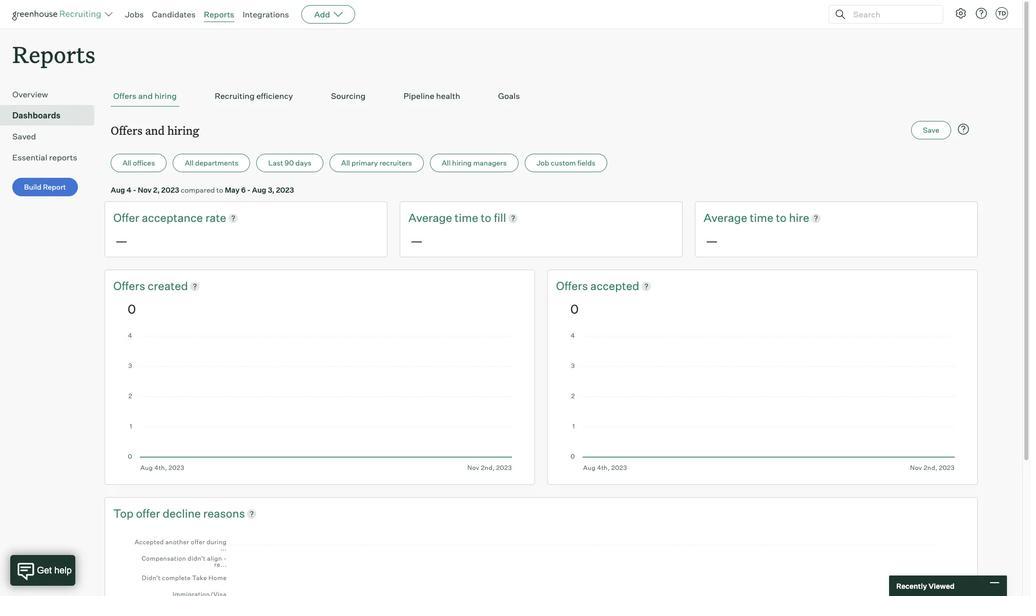 Task type: locate. For each thing, give the bounding box(es) containing it.
1 horizontal spatial aug
[[252, 186, 266, 194]]

0
[[128, 301, 136, 317], [571, 301, 579, 317]]

tab list containing offers and hiring
[[111, 86, 972, 107]]

fill
[[494, 211, 506, 225]]

all departments button
[[173, 154, 250, 172]]

to left fill
[[481, 211, 492, 225]]

average time to for fill
[[409, 211, 494, 225]]

reports right candidates link
[[204, 9, 234, 19]]

all for all hiring managers
[[442, 159, 451, 167]]

1 horizontal spatial average link
[[704, 210, 750, 226]]

2 time link from the left
[[750, 210, 776, 226]]

to
[[217, 186, 223, 194], [481, 211, 492, 225], [776, 211, 787, 225]]

dashboards link
[[12, 109, 90, 122]]

aug 4 - nov 2, 2023 compared to may 6 - aug 3, 2023
[[111, 186, 294, 194]]

1 horizontal spatial time
[[750, 211, 774, 225]]

1 horizontal spatial to link
[[776, 210, 789, 226]]

0 horizontal spatial offers link
[[113, 278, 148, 294]]

to link
[[481, 210, 494, 226], [776, 210, 789, 226]]

aug left 3,
[[252, 186, 266, 194]]

offers and hiring
[[113, 91, 177, 101], [111, 123, 199, 138]]

1 average time to from the left
[[409, 211, 494, 225]]

— for hire
[[706, 233, 718, 249]]

2 average link from the left
[[704, 210, 750, 226]]

average link for fill
[[409, 210, 455, 226]]

tab list
[[111, 86, 972, 107]]

all for all offices
[[123, 159, 131, 167]]

reasons
[[203, 506, 245, 520]]

decline link
[[163, 506, 203, 522]]

pipeline health
[[404, 91, 460, 101]]

2023 right the 2,
[[161, 186, 179, 194]]

2 — from the left
[[411, 233, 423, 249]]

to left hire
[[776, 211, 787, 225]]

overview
[[12, 89, 48, 100]]

2 vertical spatial hiring
[[452, 159, 472, 167]]

configure image
[[955, 7, 967, 19]]

2 horizontal spatial to
[[776, 211, 787, 225]]

all left primary
[[341, 159, 350, 167]]

reports
[[204, 9, 234, 19], [12, 39, 95, 69]]

1 time from the left
[[455, 211, 478, 225]]

offer link
[[113, 210, 142, 226]]

created
[[148, 279, 188, 293]]

reports
[[49, 152, 77, 163]]

reasons link
[[203, 506, 245, 522]]

1 horizontal spatial -
[[247, 186, 251, 194]]

0 horizontal spatial average
[[409, 211, 452, 225]]

0 horizontal spatial average time to
[[409, 211, 494, 225]]

0 vertical spatial hiring
[[155, 91, 177, 101]]

offer
[[113, 211, 139, 225]]

2 offers link from the left
[[556, 278, 591, 294]]

1 average link from the left
[[409, 210, 455, 226]]

1 horizontal spatial 2023
[[276, 186, 294, 194]]

all left offices at the left of the page
[[123, 159, 131, 167]]

1 horizontal spatial time link
[[750, 210, 776, 226]]

0 horizontal spatial average link
[[409, 210, 455, 226]]

viewed
[[929, 582, 955, 590]]

overview link
[[12, 88, 90, 101]]

0 vertical spatial and
[[138, 91, 153, 101]]

all inside button
[[341, 159, 350, 167]]

all for all departments
[[185, 159, 194, 167]]

0 horizontal spatial —
[[115, 233, 128, 249]]

2 2023 from the left
[[276, 186, 294, 194]]

all
[[123, 159, 131, 167], [185, 159, 194, 167], [341, 159, 350, 167], [442, 159, 451, 167]]

all left managers
[[442, 159, 451, 167]]

add
[[314, 9, 330, 19]]

1 time link from the left
[[455, 210, 481, 226]]

jobs link
[[125, 9, 144, 19]]

job
[[537, 159, 549, 167]]

1 to link from the left
[[481, 210, 494, 226]]

last 90 days button
[[257, 154, 323, 172]]

offer
[[136, 506, 160, 520]]

2 to link from the left
[[776, 210, 789, 226]]

average link
[[409, 210, 455, 226], [704, 210, 750, 226]]

all left departments
[[185, 159, 194, 167]]

all hiring managers button
[[430, 154, 519, 172]]

days
[[296, 159, 312, 167]]

- right 4
[[133, 186, 136, 194]]

average
[[409, 211, 452, 225], [704, 211, 748, 225]]

0 horizontal spatial time link
[[455, 210, 481, 226]]

last
[[268, 159, 283, 167]]

90
[[285, 159, 294, 167]]

1 offers link from the left
[[113, 278, 148, 294]]

1 horizontal spatial average
[[704, 211, 748, 225]]

1 vertical spatial offers and hiring
[[111, 123, 199, 138]]

2023 right 3,
[[276, 186, 294, 194]]

fill link
[[494, 210, 506, 226]]

1 all from the left
[[123, 159, 131, 167]]

0 horizontal spatial to link
[[481, 210, 494, 226]]

and
[[138, 91, 153, 101], [145, 123, 165, 138]]

goals
[[498, 91, 520, 101]]

all offices
[[123, 159, 155, 167]]

recruiting efficiency button
[[212, 86, 296, 107]]

0 horizontal spatial reports
[[12, 39, 95, 69]]

time left fill
[[455, 211, 478, 225]]

essential reports link
[[12, 151, 90, 164]]

all primary recruiters
[[341, 159, 412, 167]]

3 — from the left
[[706, 233, 718, 249]]

recruiters
[[380, 159, 412, 167]]

average link for hire
[[704, 210, 750, 226]]

time
[[455, 211, 478, 225], [750, 211, 774, 225]]

all hiring managers
[[442, 159, 507, 167]]

3 all from the left
[[341, 159, 350, 167]]

0 horizontal spatial aug
[[111, 186, 125, 194]]

time link for hire
[[750, 210, 776, 226]]

offers link for accepted
[[556, 278, 591, 294]]

all offices button
[[111, 154, 167, 172]]

4 all from the left
[[442, 159, 451, 167]]

top link
[[113, 506, 136, 522]]

departments
[[195, 159, 239, 167]]

1 horizontal spatial to
[[481, 211, 492, 225]]

accepted link
[[591, 278, 640, 294]]

dashboards
[[12, 110, 61, 121]]

reports down greenhouse recruiting image
[[12, 39, 95, 69]]

time left hire
[[750, 211, 774, 225]]

Search text field
[[851, 7, 934, 22]]

may
[[225, 186, 240, 194]]

report
[[43, 183, 66, 191]]

0 horizontal spatial 2023
[[161, 186, 179, 194]]

xychart image
[[128, 333, 512, 472], [571, 333, 955, 472], [128, 531, 955, 596]]

1 horizontal spatial reports
[[204, 9, 234, 19]]

0 horizontal spatial time
[[455, 211, 478, 225]]

time for hire
[[750, 211, 774, 225]]

offers link
[[113, 278, 148, 294], [556, 278, 591, 294]]

offers and hiring inside offers and hiring button
[[113, 91, 177, 101]]

-
[[133, 186, 136, 194], [247, 186, 251, 194]]

1 aug from the left
[[111, 186, 125, 194]]

1 vertical spatial reports
[[12, 39, 95, 69]]

xychart image for accepted
[[571, 333, 955, 472]]

2 horizontal spatial —
[[706, 233, 718, 249]]

build report
[[24, 183, 66, 191]]

1 horizontal spatial —
[[411, 233, 423, 249]]

0 horizontal spatial to
[[217, 186, 223, 194]]

- right 6
[[247, 186, 251, 194]]

to left may
[[217, 186, 223, 194]]

3,
[[268, 186, 275, 194]]

to link for fill
[[481, 210, 494, 226]]

0 horizontal spatial -
[[133, 186, 136, 194]]

aug left 4
[[111, 186, 125, 194]]

time link left hire link
[[750, 210, 776, 226]]

recruiting
[[215, 91, 255, 101]]

hiring
[[155, 91, 177, 101], [167, 123, 199, 138], [452, 159, 472, 167]]

2 - from the left
[[247, 186, 251, 194]]

0 horizontal spatial 0
[[128, 301, 136, 317]]

2 all from the left
[[185, 159, 194, 167]]

0 vertical spatial offers and hiring
[[113, 91, 177, 101]]

2 time from the left
[[750, 211, 774, 225]]

2 average from the left
[[704, 211, 748, 225]]

time link
[[455, 210, 481, 226], [750, 210, 776, 226]]

greenhouse recruiting image
[[12, 8, 105, 21]]

average time to
[[409, 211, 494, 225], [704, 211, 789, 225]]

2 average time to from the left
[[704, 211, 789, 225]]

xychart image for created
[[128, 333, 512, 472]]

1 horizontal spatial 0
[[571, 301, 579, 317]]

all inside button
[[442, 159, 451, 167]]

custom
[[551, 159, 576, 167]]

recently
[[897, 582, 927, 590]]

hire
[[789, 211, 810, 225]]

time link left fill link
[[455, 210, 481, 226]]

1 horizontal spatial average time to
[[704, 211, 789, 225]]

1 average from the left
[[409, 211, 452, 225]]

1 — from the left
[[115, 233, 128, 249]]

average for fill
[[409, 211, 452, 225]]

hire link
[[789, 210, 810, 226]]

2 0 from the left
[[571, 301, 579, 317]]

—
[[115, 233, 128, 249], [411, 233, 423, 249], [706, 233, 718, 249]]

1 horizontal spatial offers link
[[556, 278, 591, 294]]

1 0 from the left
[[128, 301, 136, 317]]

rate
[[205, 211, 226, 225]]



Task type: vqa. For each thing, say whether or not it's contained in the screenshot.
middle Video
no



Task type: describe. For each thing, give the bounding box(es) containing it.
nov
[[138, 186, 152, 194]]

time link for fill
[[455, 210, 481, 226]]

to for hire
[[776, 211, 787, 225]]

accepted
[[591, 279, 640, 293]]

decline
[[163, 506, 201, 520]]

td button
[[996, 7, 1008, 19]]

6
[[241, 186, 246, 194]]

2 aug from the left
[[252, 186, 266, 194]]

build
[[24, 183, 41, 191]]

health
[[436, 91, 460, 101]]

0 vertical spatial reports
[[204, 9, 234, 19]]

candidates link
[[152, 9, 196, 19]]

td
[[998, 10, 1006, 17]]

hiring inside button
[[155, 91, 177, 101]]

top
[[113, 506, 134, 520]]

offices
[[133, 159, 155, 167]]

sourcing
[[331, 91, 366, 101]]

offer link
[[136, 506, 163, 522]]

faq image
[[958, 123, 970, 135]]

reports link
[[204, 9, 234, 19]]

primary
[[352, 159, 378, 167]]

all primary recruiters button
[[330, 154, 424, 172]]

essential reports
[[12, 152, 77, 163]]

and inside button
[[138, 91, 153, 101]]

last 90 days
[[268, 159, 312, 167]]

acceptance
[[142, 211, 203, 225]]

rate link
[[205, 210, 226, 226]]

0 for accepted
[[571, 301, 579, 317]]

td button
[[994, 5, 1010, 22]]

recruiting efficiency
[[215, 91, 293, 101]]

— for fill
[[411, 233, 423, 249]]

average time to for hire
[[704, 211, 789, 225]]

1 vertical spatial and
[[145, 123, 165, 138]]

1 2023 from the left
[[161, 186, 179, 194]]

average for hire
[[704, 211, 748, 225]]

goals button
[[496, 86, 523, 107]]

acceptance link
[[142, 210, 205, 226]]

hiring inside button
[[452, 159, 472, 167]]

integrations
[[243, 9, 289, 19]]

compared
[[181, 186, 215, 194]]

managers
[[473, 159, 507, 167]]

recently viewed
[[897, 582, 955, 590]]

offer acceptance
[[113, 211, 205, 225]]

top offer decline
[[113, 506, 203, 520]]

1 vertical spatial hiring
[[167, 123, 199, 138]]

time for fill
[[455, 211, 478, 225]]

saved
[[12, 131, 36, 142]]

pipeline
[[404, 91, 435, 101]]

4
[[127, 186, 131, 194]]

essential
[[12, 152, 47, 163]]

save button
[[912, 121, 951, 140]]

1 - from the left
[[133, 186, 136, 194]]

2,
[[153, 186, 160, 194]]

build report button
[[12, 178, 78, 196]]

all departments
[[185, 159, 239, 167]]

0 for created
[[128, 301, 136, 317]]

job custom fields button
[[525, 154, 608, 172]]

candidates
[[152, 9, 196, 19]]

to link for hire
[[776, 210, 789, 226]]

save
[[923, 126, 940, 134]]

offers link for created
[[113, 278, 148, 294]]

created link
[[148, 278, 188, 294]]

efficiency
[[256, 91, 293, 101]]

saved link
[[12, 130, 90, 143]]

all for all primary recruiters
[[341, 159, 350, 167]]

integrations link
[[243, 9, 289, 19]]

offers and hiring button
[[111, 86, 179, 107]]

pipeline health button
[[401, 86, 463, 107]]

offers inside button
[[113, 91, 137, 101]]

to for fill
[[481, 211, 492, 225]]

sourcing button
[[329, 86, 368, 107]]

add button
[[302, 5, 355, 24]]

job custom fields
[[537, 159, 596, 167]]

fields
[[578, 159, 596, 167]]

jobs
[[125, 9, 144, 19]]



